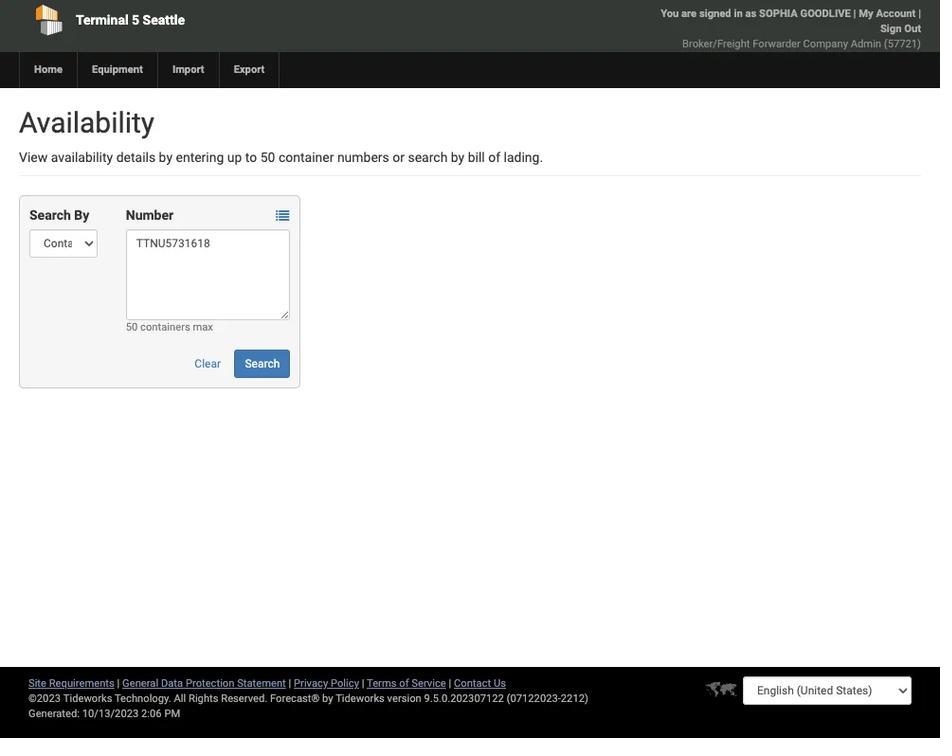 Task type: vqa. For each thing, say whether or not it's contained in the screenshot.
WA
no



Task type: describe. For each thing, give the bounding box(es) containing it.
signed
[[700, 8, 732, 20]]

of inside site requirements | general data protection statement | privacy policy | terms of service | contact us ©2023 tideworks technology. all rights reserved. forecast® by tideworks version 9.5.0.202307122 (07122023-2212) generated: 10/13/2023 2:06 pm
[[400, 678, 409, 691]]

privacy
[[294, 678, 328, 691]]

| left my at the top right
[[854, 8, 857, 20]]

2212)
[[561, 693, 589, 706]]

| up out
[[919, 8, 922, 20]]

2 horizontal spatial by
[[451, 150, 465, 165]]

50 containers max
[[126, 322, 213, 334]]

by inside site requirements | general data protection statement | privacy policy | terms of service | contact us ©2023 tideworks technology. all rights reserved. forecast® by tideworks version 9.5.0.202307122 (07122023-2212) generated: 10/13/2023 2:06 pm
[[323, 693, 334, 706]]

terms
[[367, 678, 397, 691]]

1 vertical spatial 50
[[126, 322, 138, 334]]

contact
[[454, 678, 492, 691]]

by
[[74, 208, 89, 223]]

or
[[393, 150, 405, 165]]

terminal
[[76, 12, 129, 28]]

rights
[[189, 693, 219, 706]]

bill
[[468, 150, 485, 165]]

site
[[28, 678, 46, 691]]

to
[[246, 150, 257, 165]]

general
[[122, 678, 159, 691]]

export
[[234, 64, 265, 76]]

(07122023-
[[507, 693, 561, 706]]

goodlive
[[801, 8, 852, 20]]

privacy policy link
[[294, 678, 359, 691]]

site requirements | general data protection statement | privacy policy | terms of service | contact us ©2023 tideworks technology. all rights reserved. forecast® by tideworks version 9.5.0.202307122 (07122023-2212) generated: 10/13/2023 2:06 pm
[[28, 678, 589, 721]]

admin
[[852, 38, 882, 50]]

forecast®
[[270, 693, 320, 706]]

equipment link
[[77, 52, 157, 88]]

1 horizontal spatial 50
[[261, 150, 276, 165]]

up
[[227, 150, 242, 165]]

lading.
[[504, 150, 544, 165]]

policy
[[331, 678, 359, 691]]

import link
[[157, 52, 219, 88]]

number
[[126, 208, 174, 223]]

pm
[[164, 709, 180, 721]]

home
[[34, 64, 63, 76]]

sign
[[881, 23, 903, 35]]

| left general on the bottom
[[117, 678, 120, 691]]

©2023 tideworks
[[28, 693, 112, 706]]

in
[[735, 8, 743, 20]]

search button
[[235, 350, 291, 378]]

version
[[388, 693, 422, 706]]

company
[[804, 38, 849, 50]]

search
[[408, 150, 448, 165]]

contact us link
[[454, 678, 507, 691]]

export link
[[219, 52, 279, 88]]

you are signed in as sophia goodlive | my account | sign out broker/freight forwarder company admin (57721)
[[661, 8, 922, 50]]

all
[[174, 693, 186, 706]]

| up tideworks
[[362, 678, 365, 691]]

tideworks
[[336, 693, 385, 706]]

numbers
[[338, 150, 390, 165]]

terminal 5 seattle link
[[19, 0, 379, 40]]



Task type: locate. For each thing, give the bounding box(es) containing it.
as
[[746, 8, 757, 20]]

search left "by"
[[29, 208, 71, 223]]

requirements
[[49, 678, 115, 691]]

| up 9.5.0.202307122
[[449, 678, 452, 691]]

0 vertical spatial of
[[489, 150, 501, 165]]

equipment
[[92, 64, 143, 76]]

0 horizontal spatial search
[[29, 208, 71, 223]]

1 horizontal spatial by
[[323, 693, 334, 706]]

details
[[116, 150, 156, 165]]

data
[[161, 678, 183, 691]]

|
[[854, 8, 857, 20], [919, 8, 922, 20], [117, 678, 120, 691], [289, 678, 291, 691], [362, 678, 365, 691], [449, 678, 452, 691]]

terminal 5 seattle
[[76, 12, 185, 28]]

9.5.0.202307122
[[425, 693, 504, 706]]

50
[[261, 150, 276, 165], [126, 322, 138, 334]]

1 horizontal spatial of
[[489, 150, 501, 165]]

Number text field
[[126, 230, 291, 321]]

of up version
[[400, 678, 409, 691]]

containers
[[140, 322, 190, 334]]

technology.
[[115, 693, 171, 706]]

search inside button
[[245, 358, 280, 371]]

container
[[279, 150, 334, 165]]

50 left containers
[[126, 322, 138, 334]]

of
[[489, 150, 501, 165], [400, 678, 409, 691]]

terms of service link
[[367, 678, 447, 691]]

forwarder
[[753, 38, 801, 50]]

1 horizontal spatial search
[[245, 358, 280, 371]]

seattle
[[143, 12, 185, 28]]

by down 'privacy policy' 'link'
[[323, 693, 334, 706]]

by left bill
[[451, 150, 465, 165]]

0 horizontal spatial 50
[[126, 322, 138, 334]]

search right clear button
[[245, 358, 280, 371]]

| up forecast®
[[289, 678, 291, 691]]

sign out link
[[881, 23, 922, 35]]

clear button
[[184, 350, 231, 378]]

availability
[[51, 150, 113, 165]]

clear
[[195, 358, 221, 371]]

search for search
[[245, 358, 280, 371]]

(57721)
[[885, 38, 922, 50]]

show list image
[[276, 210, 290, 223]]

0 vertical spatial search
[[29, 208, 71, 223]]

view availability details by entering up to 50 container numbers or search by bill of lading.
[[19, 150, 544, 165]]

search by
[[29, 208, 89, 223]]

50 right to at left top
[[261, 150, 276, 165]]

search
[[29, 208, 71, 223], [245, 358, 280, 371]]

are
[[682, 8, 697, 20]]

10/13/2023
[[82, 709, 139, 721]]

entering
[[176, 150, 224, 165]]

reserved.
[[221, 693, 268, 706]]

service
[[412, 678, 447, 691]]

generated:
[[28, 709, 80, 721]]

view
[[19, 150, 48, 165]]

general data protection statement link
[[122, 678, 286, 691]]

us
[[494, 678, 507, 691]]

by right details
[[159, 150, 173, 165]]

my
[[860, 8, 874, 20]]

site requirements link
[[28, 678, 115, 691]]

my account link
[[860, 8, 917, 20]]

broker/freight
[[683, 38, 751, 50]]

1 vertical spatial of
[[400, 678, 409, 691]]

0 horizontal spatial of
[[400, 678, 409, 691]]

home link
[[19, 52, 77, 88]]

account
[[877, 8, 917, 20]]

sophia
[[760, 8, 798, 20]]

0 vertical spatial 50
[[261, 150, 276, 165]]

of right bill
[[489, 150, 501, 165]]

search for search by
[[29, 208, 71, 223]]

out
[[905, 23, 922, 35]]

by
[[159, 150, 173, 165], [451, 150, 465, 165], [323, 693, 334, 706]]

statement
[[237, 678, 286, 691]]

protection
[[186, 678, 235, 691]]

import
[[173, 64, 205, 76]]

max
[[193, 322, 213, 334]]

1 vertical spatial search
[[245, 358, 280, 371]]

you
[[661, 8, 679, 20]]

5
[[132, 12, 140, 28]]

0 horizontal spatial by
[[159, 150, 173, 165]]

availability
[[19, 106, 155, 139]]

2:06
[[141, 709, 162, 721]]



